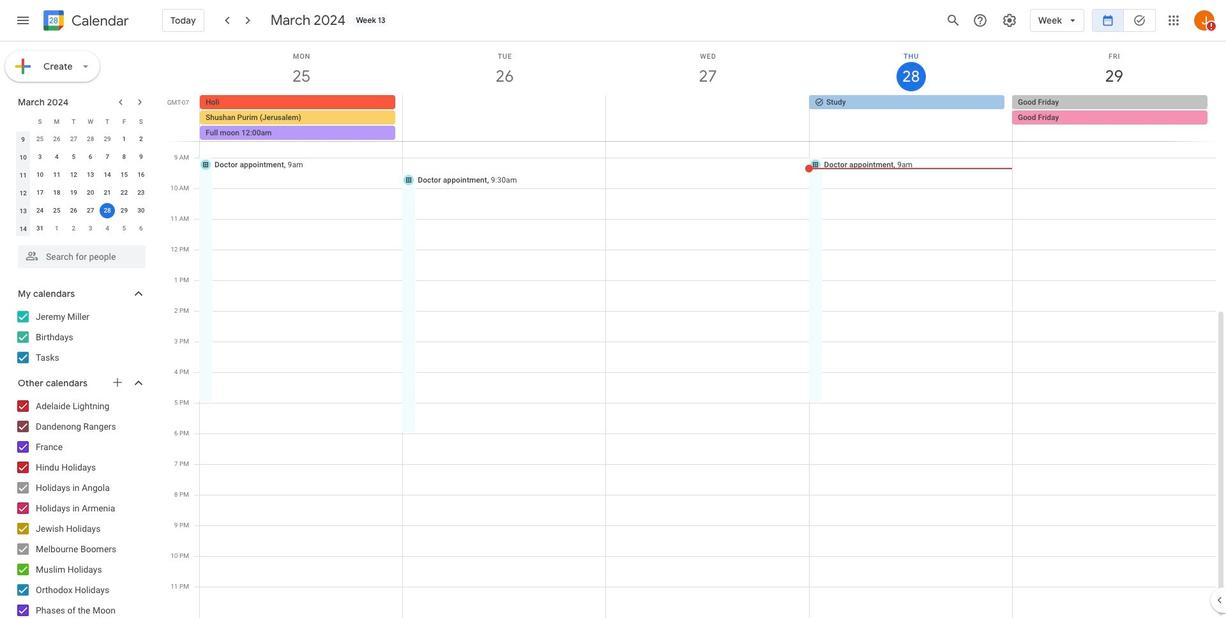 Task type: vqa. For each thing, say whether or not it's contained in the screenshot.
My calendars list
yes



Task type: locate. For each thing, give the bounding box(es) containing it.
24 element
[[32, 203, 48, 218]]

14 element
[[100, 167, 115, 183]]

19 element
[[66, 185, 81, 201]]

row
[[194, 95, 1226, 141], [15, 112, 149, 130], [15, 130, 149, 148], [15, 148, 149, 166], [15, 166, 149, 184], [15, 184, 149, 202], [15, 202, 149, 220], [15, 220, 149, 238]]

column header
[[15, 112, 32, 130]]

16 element
[[133, 167, 149, 183]]

5 element
[[66, 149, 81, 165]]

4 element
[[49, 149, 64, 165]]

26 element
[[66, 203, 81, 218]]

calendar element
[[41, 8, 129, 36]]

heading inside 'calendar' element
[[69, 13, 129, 28]]

row group
[[15, 130, 149, 238]]

8 element
[[117, 149, 132, 165]]

heading
[[69, 13, 129, 28]]

cell
[[200, 95, 403, 141], [403, 95, 606, 141], [606, 95, 809, 141], [1012, 95, 1215, 141], [99, 202, 116, 220]]

30 element
[[133, 203, 149, 218]]

april 5 element
[[117, 221, 132, 236]]

3 element
[[32, 149, 48, 165]]

18 element
[[49, 185, 64, 201]]

Search for people text field
[[26, 245, 138, 268]]

None search field
[[0, 240, 158, 268]]

29 element
[[117, 203, 132, 218]]

april 6 element
[[133, 221, 149, 236]]

april 3 element
[[83, 221, 98, 236]]

main drawer image
[[15, 13, 31, 28]]

2 element
[[133, 132, 149, 147]]

column header inside march 2024 grid
[[15, 112, 32, 130]]

12 element
[[66, 167, 81, 183]]

15 element
[[117, 167, 132, 183]]

20 element
[[83, 185, 98, 201]]

february 26 element
[[49, 132, 64, 147]]

grid
[[164, 42, 1226, 618]]



Task type: describe. For each thing, give the bounding box(es) containing it.
row group inside march 2024 grid
[[15, 130, 149, 238]]

cell inside row group
[[99, 202, 116, 220]]

27 element
[[83, 203, 98, 218]]

february 28 element
[[83, 132, 98, 147]]

my calendars list
[[3, 307, 158, 368]]

28, today element
[[100, 203, 115, 218]]

february 25 element
[[32, 132, 48, 147]]

22 element
[[117, 185, 132, 201]]

6 element
[[83, 149, 98, 165]]

february 27 element
[[66, 132, 81, 147]]

21 element
[[100, 185, 115, 201]]

other calendars list
[[3, 396, 158, 618]]

7 element
[[100, 149, 115, 165]]

17 element
[[32, 185, 48, 201]]

11 element
[[49, 167, 64, 183]]

1 element
[[117, 132, 132, 147]]

settings menu image
[[1002, 13, 1018, 28]]

add other calendars image
[[111, 376, 124, 389]]

9 element
[[133, 149, 149, 165]]

23 element
[[133, 185, 149, 201]]

march 2024 grid
[[12, 112, 149, 238]]

april 4 element
[[100, 221, 115, 236]]

10 element
[[32, 167, 48, 183]]

31 element
[[32, 221, 48, 236]]

april 1 element
[[49, 221, 64, 236]]

april 2 element
[[66, 221, 81, 236]]

13 element
[[83, 167, 98, 183]]

february 29 element
[[100, 132, 115, 147]]

25 element
[[49, 203, 64, 218]]



